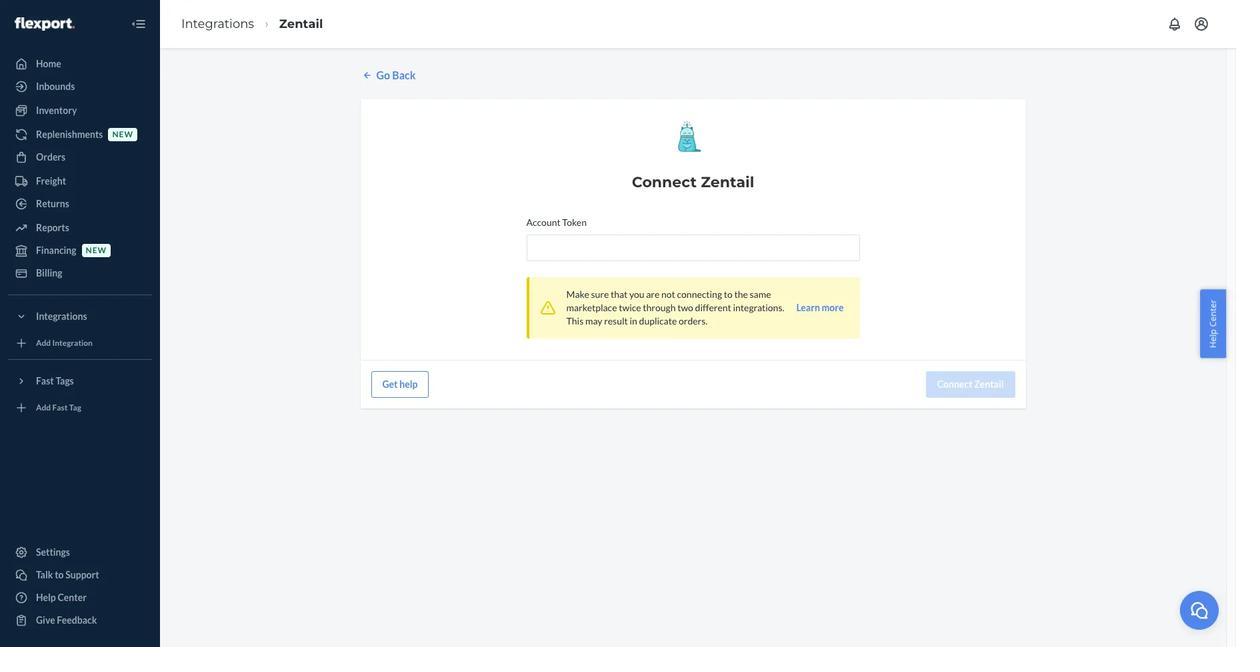 Task type: describe. For each thing, give the bounding box(es) containing it.
integrations inside dropdown button
[[36, 311, 87, 322]]

tags
[[56, 375, 74, 387]]

result
[[604, 315, 628, 327]]

flexport logo image
[[15, 17, 75, 30]]

the
[[734, 289, 748, 300]]

orders.
[[679, 315, 708, 327]]

talk to support
[[36, 569, 99, 581]]

add integration
[[36, 338, 93, 348]]

to inside make sure that you are not connecting to the same marketplace twice through two different integrations. this may result in duplicate orders.
[[724, 289, 733, 300]]

token
[[562, 217, 587, 228]]

inventory link
[[8, 100, 152, 121]]

help
[[400, 379, 418, 390]]

1 vertical spatial to
[[55, 569, 64, 581]]

breadcrumbs navigation
[[171, 4, 334, 44]]

are
[[646, 289, 660, 300]]

integrations inside breadcrumbs navigation
[[181, 16, 254, 31]]

open notifications image
[[1167, 16, 1183, 32]]

0 horizontal spatial help
[[36, 592, 56, 604]]

inbounds link
[[8, 76, 152, 97]]

add fast tag link
[[8, 397, 152, 419]]

get help
[[382, 379, 418, 390]]

connect zentail button
[[926, 371, 1015, 398]]

go back button
[[360, 68, 416, 83]]

add for add fast tag
[[36, 403, 51, 413]]

back
[[392, 69, 416, 81]]

home link
[[8, 53, 152, 75]]

settings link
[[8, 542, 152, 563]]

integrations link
[[181, 16, 254, 31]]

integrations button
[[8, 306, 152, 327]]

fast tags
[[36, 375, 74, 387]]

through
[[643, 302, 676, 313]]

get
[[382, 379, 398, 390]]

talk to support link
[[8, 565, 152, 586]]

reports link
[[8, 217, 152, 239]]

reports
[[36, 222, 69, 233]]

you
[[629, 289, 645, 300]]

add integration link
[[8, 333, 152, 354]]

1 vertical spatial fast
[[52, 403, 68, 413]]

zentail link
[[279, 16, 323, 31]]

billing
[[36, 267, 62, 279]]

account
[[526, 217, 561, 228]]

help center inside button
[[1207, 300, 1219, 348]]

connect zentail inside "button"
[[937, 379, 1004, 390]]

orders link
[[8, 147, 152, 168]]

more
[[822, 302, 844, 313]]

go back
[[376, 69, 416, 81]]

not
[[662, 289, 675, 300]]

feedback
[[57, 615, 97, 626]]

learn more button
[[796, 301, 844, 315]]

give feedback button
[[8, 610, 152, 632]]

new for replenishments
[[112, 130, 133, 140]]

get help button
[[371, 371, 429, 398]]

inventory
[[36, 105, 77, 116]]

account token
[[526, 217, 587, 228]]

close navigation image
[[131, 16, 147, 32]]

connecting
[[677, 289, 722, 300]]

make sure that you are not connecting to the same marketplace twice through two different integrations. this may result in duplicate orders.
[[566, 289, 785, 327]]

settings
[[36, 547, 70, 558]]

0 horizontal spatial help center
[[36, 592, 87, 604]]

0 horizontal spatial connect
[[632, 173, 697, 191]]

returns
[[36, 198, 69, 209]]

help center link
[[8, 587, 152, 609]]



Task type: vqa. For each thing, say whether or not it's contained in the screenshot.
option
no



Task type: locate. For each thing, give the bounding box(es) containing it.
fast tags button
[[8, 371, 152, 392]]

1 add from the top
[[36, 338, 51, 348]]

0 vertical spatial to
[[724, 289, 733, 300]]

new
[[112, 130, 133, 140], [86, 246, 107, 256]]

0 horizontal spatial connect zentail
[[632, 173, 754, 191]]

0 vertical spatial new
[[112, 130, 133, 140]]

same
[[750, 289, 771, 300]]

1 horizontal spatial integrations
[[181, 16, 254, 31]]

1 vertical spatial connect
[[937, 379, 973, 390]]

0 vertical spatial help center
[[1207, 300, 1219, 348]]

center
[[1207, 300, 1219, 327], [58, 592, 87, 604]]

freight
[[36, 175, 66, 187]]

zentail inside "button"
[[974, 379, 1004, 390]]

0 vertical spatial connect zentail
[[632, 173, 754, 191]]

2 horizontal spatial zentail
[[974, 379, 1004, 390]]

1 vertical spatial zentail
[[701, 173, 754, 191]]

1 horizontal spatial help center
[[1207, 300, 1219, 348]]

to
[[724, 289, 733, 300], [55, 569, 64, 581]]

fast left tag
[[52, 403, 68, 413]]

to left "the"
[[724, 289, 733, 300]]

0 vertical spatial add
[[36, 338, 51, 348]]

add for add integration
[[36, 338, 51, 348]]

add down fast tags
[[36, 403, 51, 413]]

0 vertical spatial zentail
[[279, 16, 323, 31]]

add left the integration
[[36, 338, 51, 348]]

0 horizontal spatial integrations
[[36, 311, 87, 322]]

integration
[[52, 338, 93, 348]]

twice
[[619, 302, 641, 313]]

give feedback
[[36, 615, 97, 626]]

new up orders link
[[112, 130, 133, 140]]

different
[[695, 302, 731, 313]]

zentail inside breadcrumbs navigation
[[279, 16, 323, 31]]

1 horizontal spatial zentail
[[701, 173, 754, 191]]

give
[[36, 615, 55, 626]]

center inside button
[[1207, 300, 1219, 327]]

0 horizontal spatial new
[[86, 246, 107, 256]]

marketplace
[[566, 302, 617, 313]]

zentail
[[279, 16, 323, 31], [701, 173, 754, 191], [974, 379, 1004, 390]]

connect zentail
[[632, 173, 754, 191], [937, 379, 1004, 390]]

two
[[678, 302, 693, 313]]

orders
[[36, 151, 65, 163]]

freight link
[[8, 171, 152, 192]]

add fast tag
[[36, 403, 81, 413]]

that
[[611, 289, 628, 300]]

1 vertical spatial center
[[58, 592, 87, 604]]

1 horizontal spatial help
[[1207, 329, 1219, 348]]

0 vertical spatial center
[[1207, 300, 1219, 327]]

financing
[[36, 245, 76, 256]]

0 vertical spatial help
[[1207, 329, 1219, 348]]

add inside "add integration" link
[[36, 338, 51, 348]]

sure
[[591, 289, 609, 300]]

may
[[585, 315, 602, 327]]

0 vertical spatial fast
[[36, 375, 54, 387]]

help
[[1207, 329, 1219, 348], [36, 592, 56, 604]]

fast left tags
[[36, 375, 54, 387]]

duplicate
[[639, 315, 677, 327]]

ojiud image
[[1190, 601, 1210, 621]]

1 vertical spatial new
[[86, 246, 107, 256]]

1 vertical spatial help center
[[36, 592, 87, 604]]

returns link
[[8, 193, 152, 215]]

tag
[[69, 403, 81, 413]]

make
[[566, 289, 589, 300]]

0 horizontal spatial center
[[58, 592, 87, 604]]

1 horizontal spatial center
[[1207, 300, 1219, 327]]

new for financing
[[86, 246, 107, 256]]

to right talk
[[55, 569, 64, 581]]

help center button
[[1201, 290, 1226, 358]]

None text field
[[526, 235, 860, 261]]

add
[[36, 338, 51, 348], [36, 403, 51, 413]]

fast
[[36, 375, 54, 387], [52, 403, 68, 413]]

learn
[[796, 302, 820, 313]]

help inside button
[[1207, 329, 1219, 348]]

1 vertical spatial help
[[36, 592, 56, 604]]

learn more
[[796, 302, 844, 313]]

0 vertical spatial integrations
[[181, 16, 254, 31]]

1 vertical spatial integrations
[[36, 311, 87, 322]]

1 horizontal spatial connect
[[937, 379, 973, 390]]

connect
[[632, 173, 697, 191], [937, 379, 973, 390]]

talk
[[36, 569, 53, 581]]

home
[[36, 58, 61, 69]]

1 horizontal spatial to
[[724, 289, 733, 300]]

inbounds
[[36, 81, 75, 92]]

go
[[376, 69, 390, 81]]

1 vertical spatial add
[[36, 403, 51, 413]]

open account menu image
[[1194, 16, 1210, 32]]

support
[[66, 569, 99, 581]]

new down reports 'link' on the left top
[[86, 246, 107, 256]]

help center
[[1207, 300, 1219, 348], [36, 592, 87, 604]]

1 horizontal spatial connect zentail
[[937, 379, 1004, 390]]

2 vertical spatial zentail
[[974, 379, 1004, 390]]

in
[[630, 315, 637, 327]]

0 horizontal spatial to
[[55, 569, 64, 581]]

0 vertical spatial connect
[[632, 173, 697, 191]]

0 horizontal spatial zentail
[[279, 16, 323, 31]]

this
[[566, 315, 584, 327]]

replenishments
[[36, 129, 103, 140]]

1 horizontal spatial new
[[112, 130, 133, 140]]

2 add from the top
[[36, 403, 51, 413]]

fast inside dropdown button
[[36, 375, 54, 387]]

integrations.
[[733, 302, 785, 313]]

connect inside "button"
[[937, 379, 973, 390]]

billing link
[[8, 263, 152, 284]]

1 vertical spatial connect zentail
[[937, 379, 1004, 390]]

integrations
[[181, 16, 254, 31], [36, 311, 87, 322]]

add inside add fast tag link
[[36, 403, 51, 413]]



